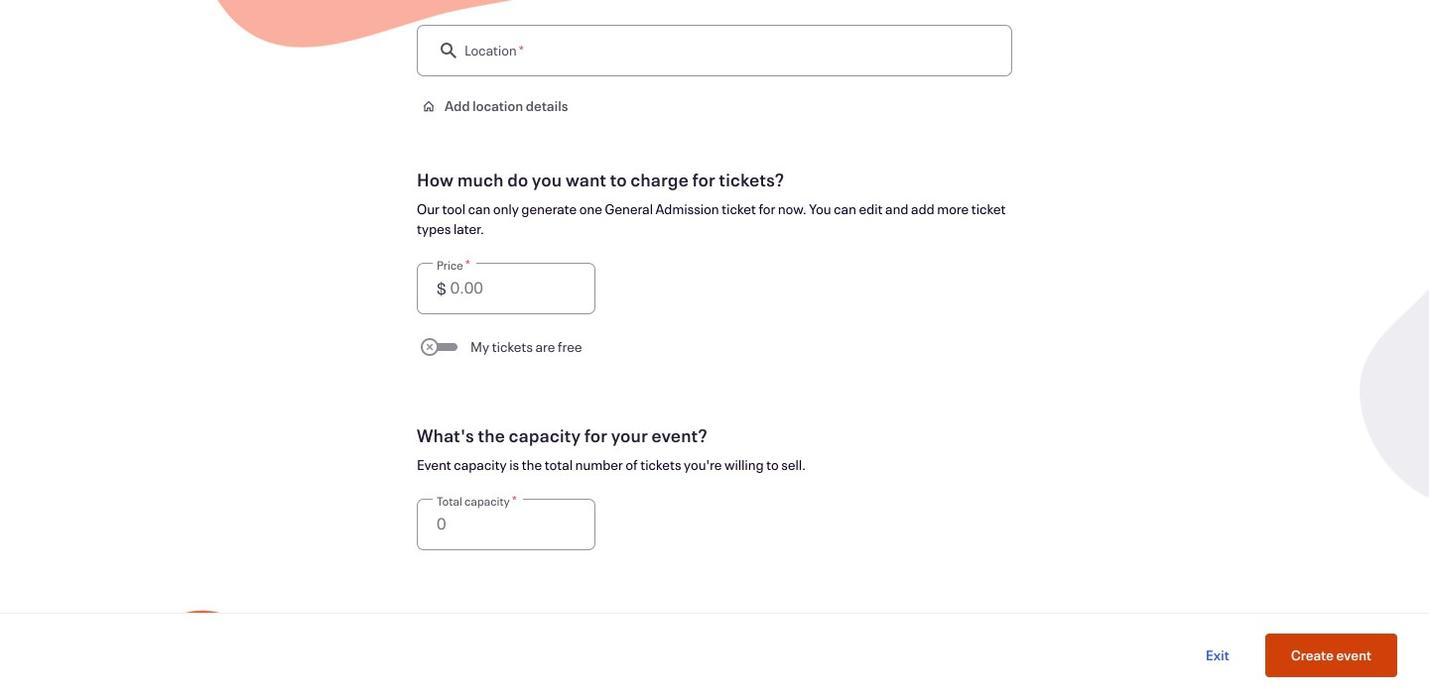 Task type: locate. For each thing, give the bounding box(es) containing it.
Total capacity number field
[[433, 499, 576, 551]]

Location text field
[[526, 25, 993, 76]]

None field
[[417, 25, 1012, 80]]



Task type: vqa. For each thing, say whether or not it's contained in the screenshot.
clicks.
no



Task type: describe. For each thing, give the bounding box(es) containing it.
Set tickets price number field
[[446, 263, 576, 314]]

my tickets are free image
[[421, 338, 439, 356]]



